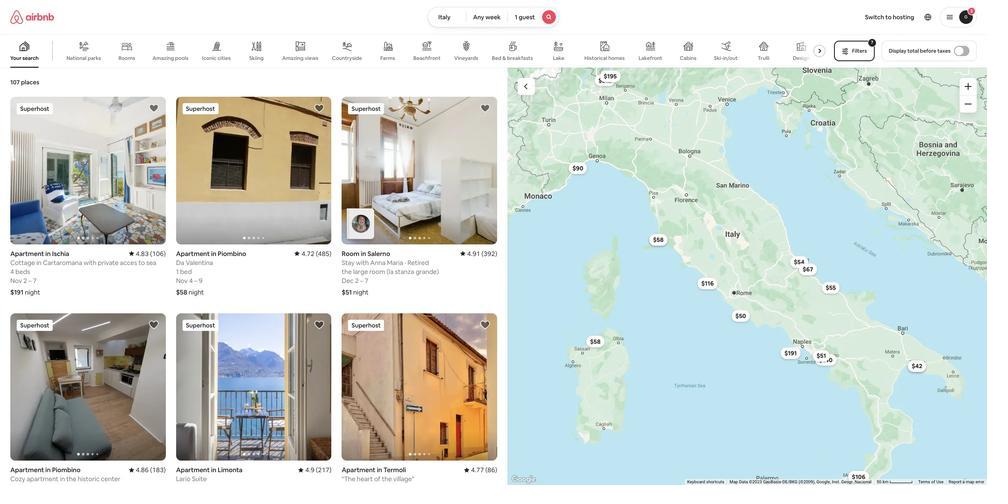 Task type: describe. For each thing, give the bounding box(es) containing it.
2 button
[[940, 7, 977, 27]]

0 horizontal spatial $212
[[598, 76, 612, 84]]

national parks
[[66, 55, 101, 62]]

0 horizontal spatial $58 button
[[586, 336, 605, 348]]

profile element
[[570, 0, 977, 34]]

keyboard shortcuts button
[[688, 480, 725, 486]]

2 inside dropdown button
[[971, 8, 973, 14]]

terms of use
[[919, 480, 944, 485]]

stanza
[[395, 268, 414, 276]]

$116
[[701, 280, 714, 288]]

homes
[[609, 55, 625, 62]]

in right the apartment
[[60, 476, 65, 484]]

lario
[[176, 476, 191, 484]]

report a map error link
[[949, 480, 985, 485]]

none search field containing italy
[[428, 7, 560, 27]]

historic
[[78, 476, 100, 484]]

display total before taxes button
[[882, 41, 977, 61]]

add to wishlist: room in salerno image
[[480, 103, 491, 114]]

4.86 (183)
[[136, 467, 166, 475]]

zoom out image
[[965, 101, 972, 108]]

your search
[[10, 55, 39, 62]]

4.83
[[136, 250, 149, 258]]

to inside profile 'element'
[[886, 13, 892, 21]]

apartment for heart
[[342, 467, 376, 475]]

bed
[[180, 268, 192, 276]]

report
[[949, 480, 962, 485]]

beachfront
[[414, 55, 441, 62]]

piombino for apartment
[[52, 467, 81, 475]]

night inside apartment in piombino da valentina 1 bed nov 4 – 9 $58 night
[[189, 288, 204, 297]]

4.72 out of 5 average rating,  485 reviews image
[[295, 250, 332, 258]]

large
[[353, 268, 368, 276]]

cartaromana
[[43, 259, 82, 267]]

salerno
[[368, 250, 390, 258]]

7 inside room in salerno stay with anna maria · retired the large room (la stanza grande) dec 2 – 7 $51 night
[[365, 277, 368, 285]]

4 inside apartment in ischia cottage  in cartaromana with private acces to sea 4 beds nov 2 – 7 $191 night
[[10, 268, 14, 276]]

$42 button
[[908, 361, 926, 373]]

(217)
[[316, 467, 332, 475]]

1 horizontal spatial of
[[932, 480, 936, 485]]

bed
[[492, 55, 502, 62]]

the inside room in salerno stay with anna maria · retired the large room (la stanza grande) dec 2 – 7 $51 night
[[342, 268, 352, 276]]

4.72 (485)
[[302, 250, 332, 258]]

vineyards
[[454, 55, 478, 62]]

apartment in termoli "the heart of the village"
[[342, 467, 414, 484]]

use
[[937, 480, 944, 485]]

1 horizontal spatial $48 button
[[908, 361, 926, 373]]

$58 for rightmost the $58 button
[[653, 236, 664, 244]]

50 km
[[877, 480, 890, 485]]

(la
[[387, 268, 394, 276]]

countryside
[[332, 55, 362, 62]]

$191 button
[[781, 347, 801, 359]]

"the
[[342, 476, 356, 484]]

cozy
[[10, 476, 25, 484]]

display
[[889, 48, 907, 54]]

$50
[[735, 312, 746, 320]]

error
[[976, 480, 985, 485]]

apartment for suite
[[176, 467, 210, 475]]

4.86 out of 5 average rating,  183 reviews image
[[129, 467, 166, 475]]

cabins
[[680, 55, 697, 62]]

1 vertical spatial $212
[[852, 473, 865, 481]]

italy button
[[428, 7, 466, 27]]

any
[[473, 13, 484, 21]]

$90
[[572, 164, 583, 172]]

switch to hosting
[[865, 13, 915, 21]]

in for apartment in termoli "the heart of the village"
[[377, 467, 382, 475]]

of inside apartment in termoli "the heart of the village"
[[374, 476, 381, 484]]

add to wishlist: apartment in termoli image
[[480, 320, 491, 330]]

$54
[[794, 258, 805, 266]]

1 horizontal spatial $212 button
[[848, 471, 869, 483]]

with inside room in salerno stay with anna maria · retired the large room (la stanza grande) dec 2 – 7 $51 night
[[356, 259, 369, 267]]

to inside apartment in ischia cottage  in cartaromana with private acces to sea 4 beds nov 2 – 7 $191 night
[[139, 259, 145, 267]]

retired
[[408, 259, 429, 267]]

km
[[883, 480, 889, 485]]

a
[[963, 480, 965, 485]]

in for apartment in piombino cozy apartment in the historic center
[[45, 467, 51, 475]]

iconic
[[202, 55, 217, 62]]

dec
[[342, 277, 354, 285]]

suite
[[192, 476, 207, 484]]

4.77
[[471, 467, 484, 475]]

da
[[176, 259, 184, 267]]

google map
showing 26 stays. region
[[508, 68, 987, 486]]

107
[[10, 78, 20, 86]]

amazing for amazing pools
[[153, 55, 174, 62]]

amazing for amazing views
[[282, 55, 304, 62]]

9
[[199, 277, 203, 285]]

any week
[[473, 13, 501, 21]]

limonta
[[218, 467, 243, 475]]

apartment for valentina
[[176, 250, 210, 258]]

week
[[486, 13, 501, 21]]

heart
[[357, 476, 373, 484]]

lakefront
[[639, 55, 663, 62]]

$54 button
[[790, 256, 809, 268]]

room in salerno stay with anna maria · retired the large room (la stanza grande) dec 2 – 7 $51 night
[[342, 250, 439, 297]]

keyboard
[[688, 480, 705, 485]]

pools
[[175, 55, 188, 62]]

$195
[[604, 72, 617, 80]]

(485)
[[316, 250, 332, 258]]

0 vertical spatial $48
[[653, 236, 664, 244]]

room
[[342, 250, 360, 258]]

$51 inside button
[[817, 352, 826, 360]]

(86)
[[486, 467, 497, 475]]

$55
[[826, 284, 836, 292]]

$67 button
[[799, 264, 817, 276]]

shortcuts
[[707, 480, 725, 485]]

night inside room in salerno stay with anna maria · retired the large room (la stanza grande) dec 2 – 7 $51 night
[[353, 288, 369, 297]]

iconic cities
[[202, 55, 231, 62]]

4.77 (86)
[[471, 467, 497, 475]]

switch
[[865, 13, 885, 21]]

107 places
[[10, 78, 39, 86]]

$140
[[819, 356, 833, 364]]

grande)
[[416, 268, 439, 276]]



Task type: locate. For each thing, give the bounding box(es) containing it.
$212 button left the 50
[[848, 471, 869, 483]]

the inside apartment in termoli "the heart of the village"
[[382, 476, 392, 484]]

$51
[[342, 288, 352, 297], [817, 352, 826, 360]]

1 horizontal spatial 4
[[189, 277, 193, 285]]

3 night from the left
[[353, 288, 369, 297]]

in for apartment in piombino da valentina 1 bed nov 4 – 9 $58 night
[[211, 250, 216, 258]]

zoom in image
[[965, 83, 972, 90]]

with left private
[[84, 259, 96, 267]]

$90 button
[[569, 162, 587, 174]]

2 horizontal spatial the
[[382, 476, 392, 484]]

7 down switch
[[871, 39, 874, 45]]

group for lario suite
[[176, 314, 332, 461]]

add to wishlist: apartment in limonta image
[[314, 320, 325, 330]]

1 vertical spatial 1
[[176, 268, 179, 276]]

valentina
[[186, 259, 213, 267]]

(392)
[[482, 250, 497, 258]]

add to wishlist: apartment in ischia image
[[149, 103, 159, 114]]

2 inside room in salerno stay with anna maria · retired the large room (la stanza grande) dec 2 – 7 $51 night
[[355, 277, 359, 285]]

nov inside apartment in ischia cottage  in cartaromana with private acces to sea 4 beds nov 2 – 7 $191 night
[[10, 277, 22, 285]]

4.9 (217)
[[305, 467, 332, 475]]

nov inside apartment in piombino da valentina 1 bed nov 4 – 9 $58 night
[[176, 277, 188, 285]]

terms
[[919, 480, 931, 485]]

group for cottage  in cartaromana with private acces to sea
[[10, 97, 166, 245]]

beds
[[15, 268, 30, 276]]

– down beds
[[28, 277, 32, 285]]

map
[[966, 480, 975, 485]]

1 vertical spatial $51
[[817, 352, 826, 360]]

the for apartment in termoli "the heart of the village"
[[382, 476, 392, 484]]

7 inside apartment in ischia cottage  in cartaromana with private acces to sea 4 beds nov 2 – 7 $191 night
[[33, 277, 37, 285]]

amazing views
[[282, 55, 319, 62]]

4.83 (106)
[[136, 250, 166, 258]]

$51 inside room in salerno stay with anna maria · retired the large room (la stanza grande) dec 2 – 7 $51 night
[[342, 288, 352, 297]]

$212 button down historical homes
[[595, 74, 615, 86]]

apartment inside apartment in piombino cozy apartment in the historic center
[[10, 467, 44, 475]]

to down 4.83
[[139, 259, 145, 267]]

7
[[871, 39, 874, 45], [33, 277, 37, 285], [365, 277, 368, 285]]

$191 down beds
[[10, 288, 23, 297]]

group containing national parks
[[0, 34, 829, 68]]

$51 button
[[813, 350, 830, 362]]

$212 down historical homes
[[598, 76, 612, 84]]

– left 9
[[194, 277, 198, 285]]

to right switch
[[886, 13, 892, 21]]

1 guest button
[[508, 7, 560, 27]]

0 horizontal spatial 4
[[10, 268, 14, 276]]

historical
[[585, 55, 608, 62]]

$191 inside apartment in ischia cottage  in cartaromana with private acces to sea 4 beds nov 2 – 7 $191 night
[[10, 288, 23, 297]]

2 nov from the left
[[176, 277, 188, 285]]

historical homes
[[585, 55, 625, 62]]

$58
[[653, 236, 664, 244], [176, 288, 187, 297], [590, 338, 601, 346]]

ski-
[[714, 55, 723, 62]]

map data ©2023 geobasis-de/bkg (©2009), google, inst. geogr. nacional
[[730, 480, 872, 485]]

1 vertical spatial $191
[[785, 350, 797, 357]]

0 vertical spatial $58 button
[[649, 234, 668, 246]]

2 horizontal spatial $58
[[653, 236, 664, 244]]

0 horizontal spatial night
[[25, 288, 40, 297]]

4.83 out of 5 average rating,  106 reviews image
[[129, 250, 166, 258]]

acces
[[120, 259, 137, 267]]

filters
[[852, 48, 867, 54]]

1 left guest
[[515, 13, 518, 21]]

in inside apartment in piombino da valentina 1 bed nov 4 – 9 $58 night
[[211, 250, 216, 258]]

0 horizontal spatial with
[[84, 259, 96, 267]]

$212 button
[[595, 74, 615, 86], [848, 471, 869, 483]]

in for apartment in ischia cottage  in cartaromana with private acces to sea 4 beds nov 2 – 7 $191 night
[[45, 250, 51, 258]]

group for "the heart of the village"
[[342, 314, 497, 461]]

0 vertical spatial $48 button
[[649, 234, 668, 246]]

apartment inside apartment in termoli "the heart of the village"
[[342, 467, 376, 475]]

4 left beds
[[10, 268, 14, 276]]

the left historic
[[66, 476, 76, 484]]

skiing
[[249, 55, 264, 62]]

1 horizontal spatial the
[[342, 268, 352, 276]]

0 vertical spatial $58
[[653, 236, 664, 244]]

add to wishlist: apartment in piombino image
[[149, 320, 159, 330]]

0 horizontal spatial $212 button
[[595, 74, 615, 86]]

in for apartment in limonta lario suite
[[211, 467, 216, 475]]

(©2009),
[[799, 480, 816, 485]]

0 horizontal spatial $48 button
[[649, 234, 668, 246]]

apartment inside apartment in piombino da valentina 1 bed nov 4 – 9 $58 night
[[176, 250, 210, 258]]

0 horizontal spatial $58
[[176, 288, 187, 297]]

piombino inside apartment in piombino cozy apartment in the historic center
[[52, 467, 81, 475]]

1 – from the left
[[28, 277, 32, 285]]

$50 button
[[732, 310, 750, 322]]

7 down large
[[365, 277, 368, 285]]

geobasis-
[[763, 480, 783, 485]]

$58 for the $58 button to the left
[[590, 338, 601, 346]]

in inside apartment in limonta lario suite
[[211, 467, 216, 475]]

$58 inside apartment in piombino da valentina 1 bed nov 4 – 9 $58 night
[[176, 288, 187, 297]]

2 night from the left
[[189, 288, 204, 297]]

1 vertical spatial $58
[[176, 288, 187, 297]]

the for apartment in piombino cozy apartment in the historic center
[[66, 476, 76, 484]]

1 horizontal spatial nov
[[176, 277, 188, 285]]

0 vertical spatial piombino
[[218, 250, 246, 258]]

(106)
[[150, 250, 166, 258]]

night inside apartment in ischia cottage  in cartaromana with private acces to sea 4 beds nov 2 – 7 $191 night
[[25, 288, 40, 297]]

center
[[101, 476, 120, 484]]

2 horizontal spatial night
[[353, 288, 369, 297]]

places
[[21, 78, 39, 86]]

1 horizontal spatial $212
[[852, 473, 865, 481]]

$191
[[10, 288, 23, 297], [785, 350, 797, 357]]

in left termoli
[[377, 467, 382, 475]]

in inside apartment in termoli "the heart of the village"
[[377, 467, 382, 475]]

2 inside apartment in ischia cottage  in cartaromana with private acces to sea 4 beds nov 2 – 7 $191 night
[[23, 277, 27, 285]]

0 horizontal spatial to
[[139, 259, 145, 267]]

in inside room in salerno stay with anna maria · retired the large room (la stanza grande) dec 2 – 7 $51 night
[[361, 250, 366, 258]]

0 horizontal spatial of
[[374, 476, 381, 484]]

nov down beds
[[10, 277, 22, 285]]

piombino for valentina
[[218, 250, 246, 258]]

data
[[739, 480, 748, 485]]

nacional
[[855, 480, 872, 485]]

0 horizontal spatial amazing
[[153, 55, 174, 62]]

with inside apartment in ischia cottage  in cartaromana with private acces to sea 4 beds nov 2 – 7 $191 night
[[84, 259, 96, 267]]

village"
[[393, 476, 414, 484]]

design
[[793, 55, 810, 62]]

1 vertical spatial $58 button
[[586, 336, 605, 348]]

1 horizontal spatial 1
[[515, 13, 518, 21]]

4.9 out of 5 average rating,  217 reviews image
[[299, 467, 332, 475]]

1
[[515, 13, 518, 21], [176, 268, 179, 276]]

0 horizontal spatial $191
[[10, 288, 23, 297]]

1 nov from the left
[[10, 277, 22, 285]]

taxes
[[938, 48, 951, 54]]

0 vertical spatial 4
[[10, 268, 14, 276]]

group for da valentina
[[176, 97, 332, 245]]

your
[[10, 55, 21, 62]]

0 vertical spatial to
[[886, 13, 892, 21]]

1 night from the left
[[25, 288, 40, 297]]

of right the heart
[[374, 476, 381, 484]]

rooms
[[119, 55, 135, 62]]

in left ischia
[[45, 250, 51, 258]]

display total before taxes
[[889, 48, 951, 54]]

©2023
[[749, 480, 762, 485]]

hosting
[[893, 13, 915, 21]]

night
[[25, 288, 40, 297], [189, 288, 204, 297], [353, 288, 369, 297]]

4 inside apartment in piombino da valentina 1 bed nov 4 – 9 $58 night
[[189, 277, 193, 285]]

group
[[0, 34, 829, 68], [10, 97, 166, 245], [176, 97, 332, 245], [342, 97, 497, 245], [10, 314, 166, 461], [176, 314, 332, 461], [342, 314, 497, 461]]

guest
[[519, 13, 535, 21]]

switch to hosting link
[[860, 8, 920, 26]]

amazing
[[282, 55, 304, 62], [153, 55, 174, 62]]

1 inside button
[[515, 13, 518, 21]]

$58 button
[[649, 234, 668, 246], [586, 336, 605, 348]]

views
[[305, 55, 319, 62]]

apartment inside apartment in ischia cottage  in cartaromana with private acces to sea 4 beds nov 2 – 7 $191 night
[[10, 250, 44, 258]]

in left limonta
[[211, 467, 216, 475]]

0 horizontal spatial piombino
[[52, 467, 81, 475]]

2 vertical spatial $58
[[590, 338, 601, 346]]

1 horizontal spatial $48
[[912, 363, 923, 370]]

piombino inside apartment in piombino da valentina 1 bed nov 4 – 9 $58 night
[[218, 250, 246, 258]]

any week button
[[466, 7, 508, 27]]

2 – from the left
[[194, 277, 198, 285]]

in up the apartment
[[45, 467, 51, 475]]

of left use
[[932, 480, 936, 485]]

1 horizontal spatial with
[[356, 259, 369, 267]]

the inside apartment in piombino cozy apartment in the historic center
[[66, 476, 76, 484]]

1 horizontal spatial amazing
[[282, 55, 304, 62]]

0 horizontal spatial 1
[[176, 268, 179, 276]]

of
[[374, 476, 381, 484], [932, 480, 936, 485]]

terms of use link
[[919, 480, 944, 485]]

None search field
[[428, 7, 560, 27]]

0 vertical spatial $191
[[10, 288, 23, 297]]

apartment up the heart
[[342, 467, 376, 475]]

apartment for apartment
[[10, 467, 44, 475]]

parks
[[88, 55, 101, 62]]

2 horizontal spatial –
[[360, 277, 364, 285]]

nov down bed
[[176, 277, 188, 285]]

cottage
[[10, 259, 35, 267]]

2 with from the left
[[356, 259, 369, 267]]

$106
[[852, 473, 866, 481]]

$191 inside button
[[785, 350, 797, 357]]

the down termoli
[[382, 476, 392, 484]]

in right room
[[361, 250, 366, 258]]

farms
[[381, 55, 395, 62]]

2 horizontal spatial 7
[[871, 39, 874, 45]]

0 horizontal spatial 7
[[33, 277, 37, 285]]

the
[[342, 268, 352, 276], [66, 476, 76, 484], [382, 476, 392, 484]]

with up large
[[356, 259, 369, 267]]

0 horizontal spatial $51
[[342, 288, 352, 297]]

the up the dec
[[342, 268, 352, 276]]

0 vertical spatial $212 button
[[595, 74, 615, 86]]

night down the dec
[[353, 288, 369, 297]]

2 horizontal spatial 2
[[971, 8, 973, 14]]

0 vertical spatial $51
[[342, 288, 352, 297]]

night down beds
[[25, 288, 40, 297]]

4.91 out of 5 average rating,  392 reviews image
[[461, 250, 497, 258]]

1 vertical spatial $48 button
[[908, 361, 926, 373]]

1 horizontal spatial $191
[[785, 350, 797, 357]]

7 down cottage
[[33, 277, 37, 285]]

in
[[45, 250, 51, 258], [211, 250, 216, 258], [361, 250, 366, 258], [36, 259, 42, 267], [45, 467, 51, 475], [211, 467, 216, 475], [377, 467, 382, 475], [60, 476, 65, 484]]

to
[[886, 13, 892, 21], [139, 259, 145, 267]]

in right cottage
[[36, 259, 42, 267]]

– inside apartment in ischia cottage  in cartaromana with private acces to sea 4 beds nov 2 – 7 $191 night
[[28, 277, 32, 285]]

0 horizontal spatial 2
[[23, 277, 27, 285]]

google,
[[817, 480, 831, 485]]

apartment up valentina
[[176, 250, 210, 258]]

1 inside apartment in piombino da valentina 1 bed nov 4 – 9 $58 night
[[176, 268, 179, 276]]

1 horizontal spatial piombino
[[218, 250, 246, 258]]

50 km button
[[874, 480, 916, 486]]

0 vertical spatial 1
[[515, 13, 518, 21]]

0 horizontal spatial –
[[28, 277, 32, 285]]

3 – from the left
[[360, 277, 364, 285]]

in up valentina
[[211, 250, 216, 258]]

1 horizontal spatial to
[[886, 13, 892, 21]]

4.77 out of 5 average rating,  86 reviews image
[[464, 467, 497, 475]]

inst.
[[832, 480, 841, 485]]

$116 button
[[698, 278, 718, 290]]

1 horizontal spatial $58 button
[[649, 234, 668, 246]]

apartment inside apartment in limonta lario suite
[[176, 467, 210, 475]]

map
[[730, 480, 738, 485]]

private
[[98, 259, 119, 267]]

$51 down the dec
[[342, 288, 352, 297]]

apartment up cozy
[[10, 467, 44, 475]]

sea
[[146, 259, 156, 267]]

1 vertical spatial piombino
[[52, 467, 81, 475]]

bed & breakfasts
[[492, 55, 533, 62]]

google image
[[510, 475, 538, 486]]

0 vertical spatial $212
[[598, 76, 612, 84]]

$51 right $191 button at the bottom right of page
[[817, 352, 826, 360]]

1 horizontal spatial –
[[194, 277, 198, 285]]

– down large
[[360, 277, 364, 285]]

(183)
[[150, 467, 166, 475]]

lake
[[553, 55, 565, 62]]

apartment
[[27, 476, 58, 484]]

amazing left pools
[[153, 55, 174, 62]]

4 left 9
[[189, 277, 193, 285]]

– inside room in salerno stay with anna maria · retired the large room (la stanza grande) dec 2 – 7 $51 night
[[360, 277, 364, 285]]

1 horizontal spatial night
[[189, 288, 204, 297]]

apartment up cottage
[[10, 250, 44, 258]]

– inside apartment in piombino da valentina 1 bed nov 4 – 9 $58 night
[[194, 277, 198, 285]]

0 horizontal spatial the
[[66, 476, 76, 484]]

night down 9
[[189, 288, 204, 297]]

$67
[[803, 266, 813, 273]]

amazing left views
[[282, 55, 304, 62]]

group for cozy apartment in the historic center
[[10, 314, 166, 461]]

1 vertical spatial $212 button
[[848, 471, 869, 483]]

$191 left $51 button
[[785, 350, 797, 357]]

apartment for in
[[10, 250, 44, 258]]

italy
[[439, 13, 451, 21]]

amazing pools
[[153, 55, 188, 62]]

$140 button
[[815, 354, 837, 366]]

with
[[84, 259, 96, 267], [356, 259, 369, 267]]

0 horizontal spatial $48
[[653, 236, 664, 244]]

de/bkg
[[783, 480, 798, 485]]

cities
[[218, 55, 231, 62]]

1 left bed
[[176, 268, 179, 276]]

1 horizontal spatial $58
[[590, 338, 601, 346]]

apartment up suite
[[176, 467, 210, 475]]

0 horizontal spatial nov
[[10, 277, 22, 285]]

1 vertical spatial $48
[[912, 363, 923, 370]]

add to wishlist: apartment in piombino image
[[314, 103, 325, 114]]

1 horizontal spatial $51
[[817, 352, 826, 360]]

–
[[28, 277, 32, 285], [194, 277, 198, 285], [360, 277, 364, 285]]

1 vertical spatial 4
[[189, 277, 193, 285]]

1 horizontal spatial 2
[[355, 277, 359, 285]]

1 horizontal spatial 7
[[365, 277, 368, 285]]

in for room in salerno stay with anna maria · retired the large room (la stanza grande) dec 2 – 7 $51 night
[[361, 250, 366, 258]]

$212 left the 50
[[852, 473, 865, 481]]

1 vertical spatial to
[[139, 259, 145, 267]]

4.91
[[467, 250, 480, 258]]

1 with from the left
[[84, 259, 96, 267]]

geogr.
[[842, 480, 854, 485]]



Task type: vqa. For each thing, say whether or not it's contained in the screenshot.
yet
no



